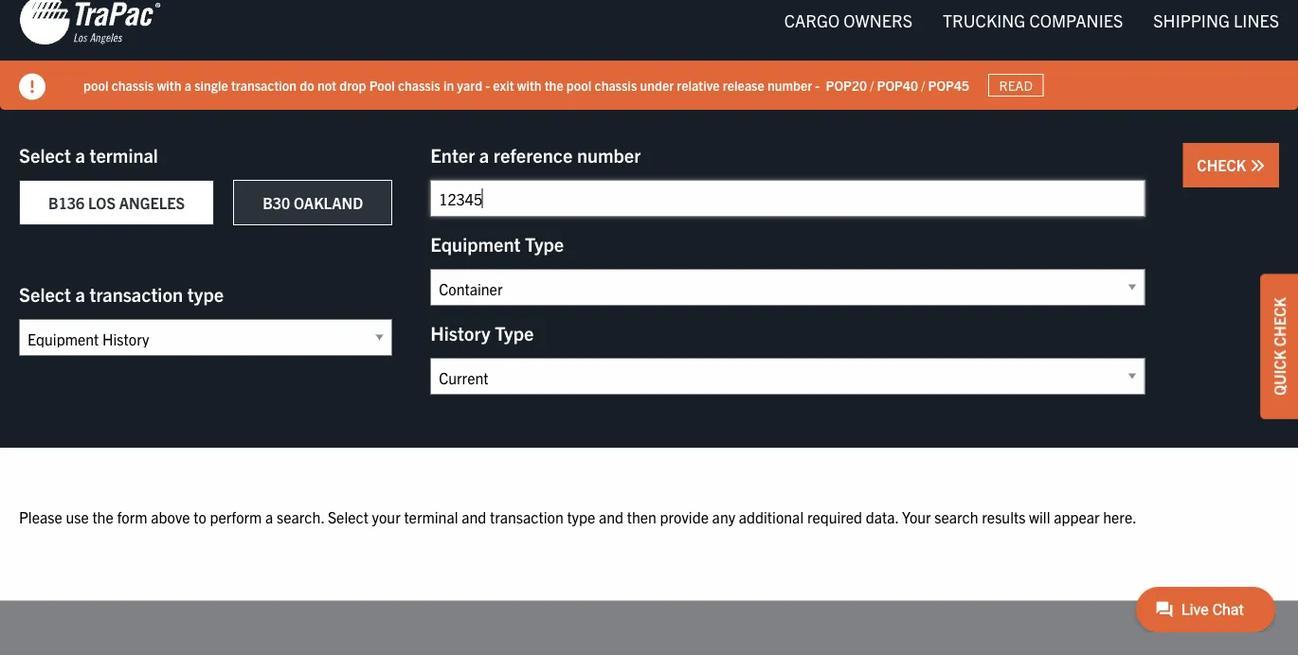 Task type: locate. For each thing, give the bounding box(es) containing it.
the right use
[[92, 508, 113, 527]]

0 vertical spatial solid image
[[19, 74, 45, 100]]

- left pop20
[[815, 77, 820, 94]]

select for select a transaction type
[[19, 282, 71, 306]]

0 vertical spatial number
[[767, 77, 812, 94]]

select down b136
[[19, 282, 71, 306]]

results
[[982, 508, 1026, 527]]

2 chassis from the left
[[398, 77, 440, 94]]

0 vertical spatial check
[[1197, 156, 1250, 175]]

equipment
[[430, 232, 521, 256]]

with
[[157, 77, 181, 94], [517, 77, 542, 94]]

additional
[[739, 508, 804, 527]]

2 pool from the left
[[566, 77, 592, 94]]

a left single
[[184, 77, 191, 94]]

chassis down los angeles image
[[111, 77, 154, 94]]

form
[[117, 508, 147, 527]]

1 vertical spatial number
[[577, 143, 641, 167]]

in
[[443, 77, 454, 94]]

select left your
[[328, 508, 368, 527]]

read link
[[988, 74, 1044, 97]]

1 horizontal spatial terminal
[[404, 508, 458, 527]]

transaction
[[231, 77, 297, 94], [90, 282, 183, 306], [490, 508, 563, 527]]

required
[[807, 508, 862, 527]]

chassis left in
[[398, 77, 440, 94]]

trucking
[[943, 9, 1025, 31]]

a
[[184, 77, 191, 94], [75, 143, 85, 167], [479, 143, 489, 167], [75, 282, 85, 306], [265, 508, 273, 527]]

1 vertical spatial check
[[1270, 298, 1289, 347]]

equipment type
[[430, 232, 564, 256]]

to
[[193, 508, 206, 527]]

0 horizontal spatial pool
[[83, 77, 108, 94]]

Enter a reference number text field
[[430, 180, 1145, 217]]

1 horizontal spatial solid image
[[1250, 159, 1265, 174]]

number
[[767, 77, 812, 94], [577, 143, 641, 167]]

do
[[300, 77, 314, 94]]

a inside banner
[[184, 77, 191, 94]]

footer
[[0, 602, 1298, 656]]

number right the "reference"
[[577, 143, 641, 167]]

select up b136
[[19, 143, 71, 167]]

1 horizontal spatial transaction
[[231, 77, 297, 94]]

any
[[712, 508, 735, 527]]

select
[[19, 143, 71, 167], [19, 282, 71, 306], [328, 508, 368, 527]]

los angeles image
[[19, 0, 161, 47]]

1 vertical spatial type
[[495, 321, 534, 345]]

enter
[[430, 143, 475, 167]]

number right the release
[[767, 77, 812, 94]]

trucking companies link
[[928, 1, 1138, 40]]

terminal up b136 los angeles
[[90, 143, 158, 167]]

terminal
[[90, 143, 158, 167], [404, 508, 458, 527]]

2 vertical spatial transaction
[[490, 508, 563, 527]]

-
[[485, 77, 490, 94], [815, 77, 820, 94]]

with left single
[[157, 77, 181, 94]]

0 horizontal spatial /
[[870, 77, 874, 94]]

yard
[[457, 77, 482, 94]]

0 vertical spatial terminal
[[90, 143, 158, 167]]

0 horizontal spatial with
[[157, 77, 181, 94]]

0 vertical spatial type
[[525, 232, 564, 256]]

0 horizontal spatial terminal
[[90, 143, 158, 167]]

a down b136
[[75, 282, 85, 306]]

0 horizontal spatial the
[[92, 508, 113, 527]]

2 with from the left
[[517, 77, 542, 94]]

shipping lines link
[[1138, 1, 1294, 40]]

/ left pop45
[[921, 77, 925, 94]]

companies
[[1029, 9, 1123, 31]]

and right your
[[462, 508, 486, 527]]

appear
[[1054, 508, 1100, 527]]

solid image inside banner
[[19, 74, 45, 100]]

0 horizontal spatial type
[[187, 282, 224, 306]]

history type
[[430, 321, 534, 345]]

select a transaction type
[[19, 282, 224, 306]]

banner containing cargo owners
[[0, 0, 1298, 110]]

release
[[723, 77, 764, 94]]

0 horizontal spatial transaction
[[90, 282, 183, 306]]

lines
[[1234, 9, 1279, 31]]

1 pool from the left
[[83, 77, 108, 94]]

pool down los angeles image
[[83, 77, 108, 94]]

type
[[187, 282, 224, 306], [567, 508, 595, 527]]

1 horizontal spatial with
[[517, 77, 542, 94]]

data.
[[866, 508, 899, 527]]

2 horizontal spatial chassis
[[595, 77, 637, 94]]

type right 'equipment'
[[525, 232, 564, 256]]

your
[[372, 508, 401, 527]]

type for history type
[[495, 321, 534, 345]]

1 vertical spatial the
[[92, 508, 113, 527]]

check
[[1197, 156, 1250, 175], [1270, 298, 1289, 347]]

1 chassis from the left
[[111, 77, 154, 94]]

number inside banner
[[767, 77, 812, 94]]

- left exit
[[485, 77, 490, 94]]

reference
[[493, 143, 573, 167]]

1 horizontal spatial number
[[767, 77, 812, 94]]

cargo
[[784, 9, 840, 31]]

1 vertical spatial terminal
[[404, 508, 458, 527]]

0 horizontal spatial check
[[1197, 156, 1250, 175]]

solid image
[[19, 74, 45, 100], [1250, 159, 1265, 174]]

type
[[525, 232, 564, 256], [495, 321, 534, 345]]

los
[[88, 194, 116, 213]]

1 horizontal spatial /
[[921, 77, 925, 94]]

3 chassis from the left
[[595, 77, 637, 94]]

here.
[[1103, 508, 1137, 527]]

/ right pop20
[[870, 77, 874, 94]]

the inside banner
[[545, 77, 563, 94]]

1 vertical spatial solid image
[[1250, 159, 1265, 174]]

2 and from the left
[[599, 508, 623, 527]]

1 horizontal spatial type
[[567, 508, 595, 527]]

0 horizontal spatial solid image
[[19, 74, 45, 100]]

b30
[[263, 194, 290, 213]]

a right enter
[[479, 143, 489, 167]]

1 horizontal spatial pool
[[566, 77, 592, 94]]

cargo owners
[[784, 9, 912, 31]]

chassis left under at top
[[595, 77, 637, 94]]

chassis
[[111, 77, 154, 94], [398, 77, 440, 94], [595, 77, 637, 94]]

oakland
[[294, 194, 363, 213]]

type right history
[[495, 321, 534, 345]]

0 horizontal spatial number
[[577, 143, 641, 167]]

pop20
[[826, 77, 867, 94]]

menu bar inside banner
[[769, 1, 1294, 40]]

0 vertical spatial transaction
[[231, 77, 297, 94]]

0 horizontal spatial -
[[485, 77, 490, 94]]

a for select a terminal
[[75, 143, 85, 167]]

menu bar containing cargo owners
[[769, 1, 1294, 40]]

menu bar
[[769, 1, 1294, 40]]

the
[[545, 77, 563, 94], [92, 508, 113, 527]]

the right exit
[[545, 77, 563, 94]]

and
[[462, 508, 486, 527], [599, 508, 623, 527]]

1 horizontal spatial -
[[815, 77, 820, 94]]

pool right exit
[[566, 77, 592, 94]]

then
[[627, 508, 657, 527]]

1 horizontal spatial and
[[599, 508, 623, 527]]

1 vertical spatial select
[[19, 282, 71, 306]]

2 vertical spatial select
[[328, 508, 368, 527]]

terminal right your
[[404, 508, 458, 527]]

a up b136
[[75, 143, 85, 167]]

pool
[[83, 77, 108, 94], [566, 77, 592, 94]]

0 vertical spatial the
[[545, 77, 563, 94]]

1 horizontal spatial chassis
[[398, 77, 440, 94]]

0 horizontal spatial chassis
[[111, 77, 154, 94]]

select for select a terminal
[[19, 143, 71, 167]]

1 horizontal spatial the
[[545, 77, 563, 94]]

solid image inside check button
[[1250, 159, 1265, 174]]

/
[[870, 77, 874, 94], [921, 77, 925, 94]]

with right exit
[[517, 77, 542, 94]]

0 horizontal spatial and
[[462, 508, 486, 527]]

0 vertical spatial select
[[19, 143, 71, 167]]

and left the then on the bottom of the page
[[599, 508, 623, 527]]

banner
[[0, 0, 1298, 110]]



Task type: vqa. For each thing, say whether or not it's contained in the screenshot.
right released
no



Task type: describe. For each thing, give the bounding box(es) containing it.
1 vertical spatial type
[[567, 508, 595, 527]]

1 horizontal spatial check
[[1270, 298, 1289, 347]]

2 / from the left
[[921, 77, 925, 94]]

will
[[1029, 508, 1050, 527]]

b136 los angeles
[[48, 194, 185, 213]]

cargo owners link
[[769, 1, 928, 40]]

a left search.
[[265, 508, 273, 527]]

quick check link
[[1260, 274, 1298, 420]]

type for equipment type
[[525, 232, 564, 256]]

angeles
[[119, 194, 185, 213]]

please
[[19, 508, 62, 527]]

a for select a transaction type
[[75, 282, 85, 306]]

your
[[902, 508, 931, 527]]

use
[[66, 508, 89, 527]]

pop45
[[928, 77, 969, 94]]

1 with from the left
[[157, 77, 181, 94]]

quick
[[1270, 350, 1289, 396]]

1 vertical spatial transaction
[[90, 282, 183, 306]]

transaction inside banner
[[231, 77, 297, 94]]

above
[[151, 508, 190, 527]]

search.
[[277, 508, 324, 527]]

read
[[999, 77, 1033, 94]]

1 and from the left
[[462, 508, 486, 527]]

search
[[934, 508, 978, 527]]

select a terminal
[[19, 143, 158, 167]]

history
[[430, 321, 490, 345]]

enter a reference number
[[430, 143, 641, 167]]

check inside button
[[1197, 156, 1250, 175]]

check button
[[1183, 144, 1279, 188]]

please use the form above to perform a search. select your terminal and transaction type and then provide any additional required data. your search results will appear here.
[[19, 508, 1137, 527]]

2 - from the left
[[815, 77, 820, 94]]

b136
[[48, 194, 85, 213]]

under
[[640, 77, 674, 94]]

a for enter a reference number
[[479, 143, 489, 167]]

perform
[[210, 508, 262, 527]]

drop
[[339, 77, 366, 94]]

pop40
[[877, 77, 918, 94]]

b30 oakland
[[263, 194, 363, 213]]

1 - from the left
[[485, 77, 490, 94]]

exit
[[493, 77, 514, 94]]

quick check
[[1270, 298, 1289, 396]]

not
[[317, 77, 336, 94]]

shipping
[[1153, 9, 1230, 31]]

trucking companies
[[943, 9, 1123, 31]]

1 / from the left
[[870, 77, 874, 94]]

provide
[[660, 508, 709, 527]]

single
[[194, 77, 228, 94]]

0 vertical spatial type
[[187, 282, 224, 306]]

2 horizontal spatial transaction
[[490, 508, 563, 527]]

pool
[[369, 77, 395, 94]]

relative
[[677, 77, 720, 94]]

owners
[[844, 9, 912, 31]]

shipping lines
[[1153, 9, 1279, 31]]

pool chassis with a single transaction  do not drop pool chassis in yard -  exit with the pool chassis under relative release number -  pop20 / pop40 / pop45
[[83, 77, 969, 94]]



